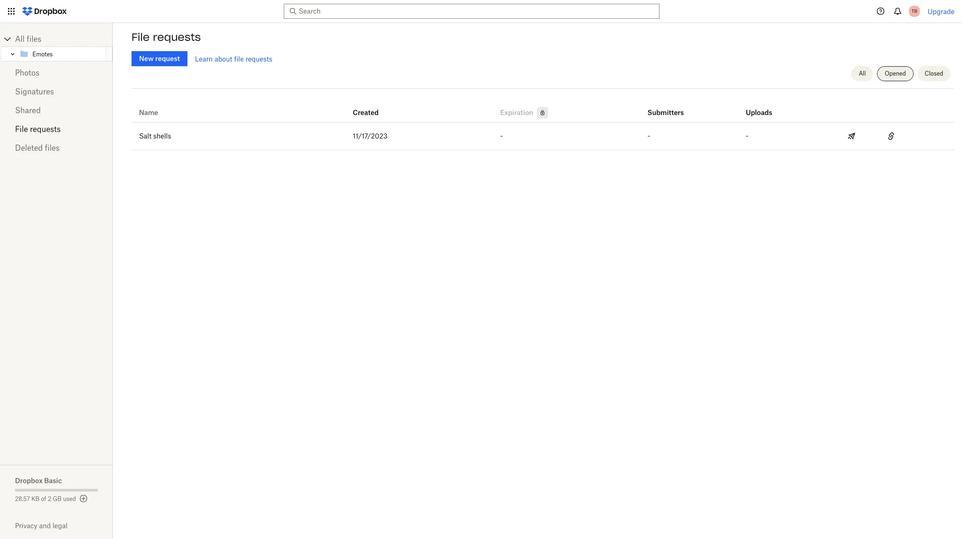 Task type: locate. For each thing, give the bounding box(es) containing it.
files up emotes
[[27, 34, 41, 44]]

file requests
[[132, 31, 201, 44], [15, 125, 61, 134]]

request
[[155, 55, 180, 63]]

1 horizontal spatial files
[[45, 143, 60, 153]]

0 vertical spatial files
[[27, 34, 41, 44]]

-
[[500, 132, 503, 140], [648, 132, 651, 140], [746, 132, 749, 140]]

file requests up request
[[132, 31, 201, 44]]

file down shared
[[15, 125, 28, 134]]

all files link
[[15, 31, 113, 47]]

2 column header from the left
[[746, 96, 784, 118]]

all
[[15, 34, 25, 44], [859, 70, 866, 77]]

0 horizontal spatial all
[[15, 34, 25, 44]]

privacy
[[15, 522, 37, 530]]

all up photos
[[15, 34, 25, 44]]

basic
[[44, 477, 62, 485]]

requests up request
[[153, 31, 201, 44]]

1 horizontal spatial file requests
[[132, 31, 201, 44]]

28.57
[[15, 496, 30, 503]]

row containing salt shells
[[132, 123, 955, 150]]

of
[[41, 496, 46, 503]]

1 horizontal spatial all
[[859, 70, 866, 77]]

2 row from the top
[[132, 123, 955, 150]]

1 horizontal spatial requests
[[153, 31, 201, 44]]

0 vertical spatial all
[[15, 34, 25, 44]]

requests
[[153, 31, 201, 44], [246, 55, 272, 63], [30, 125, 61, 134]]

file requests link
[[15, 120, 98, 139]]

file requests up "deleted files"
[[15, 125, 61, 134]]

shared link
[[15, 101, 98, 120]]

0 vertical spatial file requests
[[132, 31, 201, 44]]

28.57 kb of 2 gb used
[[15, 496, 76, 503]]

1 vertical spatial file requests
[[15, 125, 61, 134]]

0 vertical spatial file
[[132, 31, 150, 44]]

0 horizontal spatial file requests
[[15, 125, 61, 134]]

dropbox basic
[[15, 477, 62, 485]]

2 horizontal spatial -
[[746, 132, 749, 140]]

salt
[[139, 132, 152, 140]]

closed
[[925, 70, 944, 77]]

all inside "button"
[[859, 70, 866, 77]]

file up new
[[132, 31, 150, 44]]

all for all
[[859, 70, 866, 77]]

created button
[[353, 107, 379, 118]]

1 vertical spatial file
[[15, 125, 28, 134]]

signatures link
[[15, 82, 98, 101]]

0 horizontal spatial column header
[[648, 96, 686, 118]]

files down file requests link
[[45, 143, 60, 153]]

table
[[132, 92, 955, 150]]

all left opened
[[859, 70, 866, 77]]

all files
[[15, 34, 41, 44]]

upgrade link
[[928, 7, 955, 15]]

upgrade
[[928, 7, 955, 15]]

opened
[[885, 70, 906, 77]]

closed button
[[918, 66, 951, 81]]

privacy and legal link
[[15, 522, 113, 530]]

0 horizontal spatial -
[[500, 132, 503, 140]]

all for all files
[[15, 34, 25, 44]]

files inside "link"
[[27, 34, 41, 44]]

1 horizontal spatial -
[[648, 132, 651, 140]]

photos link
[[15, 63, 98, 82]]

0 horizontal spatial requests
[[30, 125, 61, 134]]

requests up "deleted files"
[[30, 125, 61, 134]]

shells
[[153, 132, 171, 140]]

1 vertical spatial files
[[45, 143, 60, 153]]

tb button
[[907, 4, 922, 19]]

1 vertical spatial all
[[859, 70, 866, 77]]

1 row from the top
[[132, 92, 955, 123]]

learn about file requests link
[[195, 55, 272, 63]]

requests right file
[[246, 55, 272, 63]]

emotes link
[[19, 48, 104, 60]]

0 horizontal spatial files
[[27, 34, 41, 44]]

1 vertical spatial requests
[[246, 55, 272, 63]]

column header
[[648, 96, 686, 118], [746, 96, 784, 118]]

file
[[132, 31, 150, 44], [15, 125, 28, 134]]

cell
[[916, 123, 955, 150]]

1 horizontal spatial column header
[[746, 96, 784, 118]]

row
[[132, 92, 955, 123], [132, 123, 955, 150]]

all inside "link"
[[15, 34, 25, 44]]

opened button
[[878, 66, 914, 81]]

dropbox
[[15, 477, 43, 485]]

name
[[139, 109, 158, 117]]

files
[[27, 34, 41, 44], [45, 143, 60, 153]]

deleted files
[[15, 143, 60, 153]]

salt shells
[[139, 132, 171, 140]]



Task type: vqa. For each thing, say whether or not it's contained in the screenshot.
In
no



Task type: describe. For each thing, give the bounding box(es) containing it.
created
[[353, 109, 379, 117]]

privacy and legal
[[15, 522, 67, 530]]

pro trial element
[[534, 107, 549, 118]]

learn
[[195, 55, 213, 63]]

all button
[[852, 66, 874, 81]]

new request
[[139, 55, 180, 63]]

dropbox logo - go to the homepage image
[[19, 4, 70, 19]]

legal
[[53, 522, 67, 530]]

Search in folder "Dropbox" text field
[[299, 6, 642, 16]]

about
[[215, 55, 232, 63]]

copy link image
[[886, 131, 897, 142]]

tb
[[912, 8, 918, 14]]

2 vertical spatial requests
[[30, 125, 61, 134]]

files for deleted files
[[45, 143, 60, 153]]

11/17/2023
[[353, 132, 388, 140]]

file
[[234, 55, 244, 63]]

cell inside row
[[916, 123, 955, 150]]

kb
[[31, 496, 39, 503]]

1 - from the left
[[500, 132, 503, 140]]

0 horizontal spatial file
[[15, 125, 28, 134]]

3 - from the left
[[746, 132, 749, 140]]

and
[[39, 522, 51, 530]]

row containing name
[[132, 92, 955, 123]]

photos
[[15, 68, 39, 78]]

shared
[[15, 106, 41, 115]]

1 column header from the left
[[648, 96, 686, 118]]

global header element
[[0, 0, 963, 23]]

table containing name
[[132, 92, 955, 150]]

new
[[139, 55, 154, 63]]

files for all files
[[27, 34, 41, 44]]

1 horizontal spatial file
[[132, 31, 150, 44]]

learn about file requests
[[195, 55, 272, 63]]

new request button
[[132, 51, 188, 66]]

signatures
[[15, 87, 54, 96]]

deleted files link
[[15, 139, 98, 157]]

2 horizontal spatial requests
[[246, 55, 272, 63]]

2 - from the left
[[648, 132, 651, 140]]

file requests inside file requests link
[[15, 125, 61, 134]]

deleted
[[15, 143, 43, 153]]

emotes
[[32, 51, 53, 58]]

2
[[48, 496, 51, 503]]

used
[[63, 496, 76, 503]]

gb
[[53, 496, 62, 503]]

all files tree
[[1, 31, 113, 62]]

send email image
[[846, 131, 858, 142]]

0 vertical spatial requests
[[153, 31, 201, 44]]

get more space image
[[78, 494, 89, 505]]



